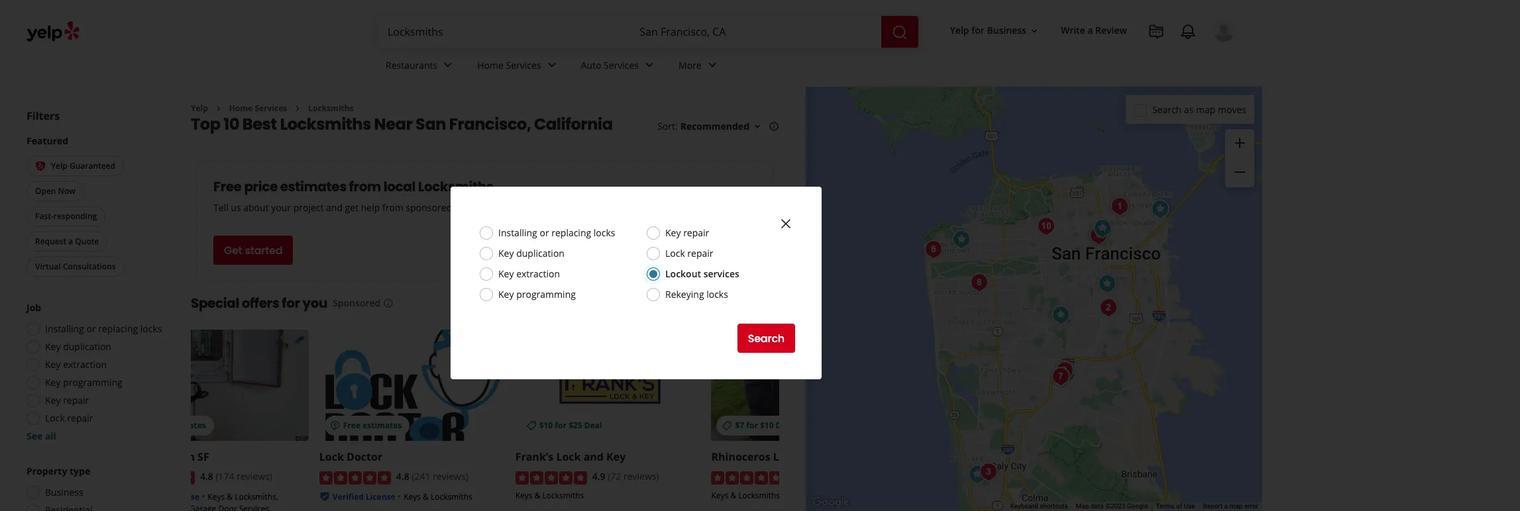 Task type: vqa. For each thing, say whether or not it's contained in the screenshot.
THE WITH inside the Short Rib Hash & Eggs Cabernet Braised with OBrien Breakfast Potatoes, Red Bell Peppers and Onions
no



Task type: describe. For each thing, give the bounding box(es) containing it.
16 info v2 image
[[383, 298, 394, 309]]

notifications image
[[1180, 24, 1196, 40]]

report a map error link
[[1203, 503, 1258, 510]]

$7 for $10 deal link
[[711, 330, 897, 442]]

key repair inside option group
[[45, 395, 89, 407]]

10
[[223, 114, 239, 135]]

fast-responding button
[[27, 207, 106, 227]]

4.9
[[592, 471, 605, 483]]

1 verified from the left
[[136, 492, 168, 503]]

2 horizontal spatial estimates
[[363, 420, 402, 432]]

best
[[242, 114, 277, 135]]

francisco,
[[449, 114, 531, 135]]

now
[[58, 186, 76, 197]]

$10 for $25 deal link
[[515, 330, 701, 442]]

keys down (241
[[404, 492, 421, 503]]

$7 for $10 deal
[[735, 420, 793, 432]]

search button
[[737, 324, 795, 353]]

security
[[123, 503, 153, 512]]

frank's
[[515, 450, 553, 465]]

(174
[[216, 471, 234, 483]]

keyboard shortcuts button
[[1010, 502, 1068, 512]]

fast-responding
[[35, 211, 97, 222]]

top
[[191, 114, 220, 135]]

ds locksmith sf
[[123, 450, 209, 465]]

project
[[293, 202, 324, 214]]

use
[[1184, 503, 1195, 510]]

locksmiths left near
[[308, 103, 354, 114]]

programming inside search dialog
[[516, 288, 576, 301]]

terms of use link
[[1156, 503, 1195, 510]]

extraction inside search dialog
[[516, 268, 560, 280]]

your
[[271, 202, 291, 214]]

type
[[70, 465, 90, 478]]

16 chevron right v2 image for home services
[[213, 103, 224, 114]]

local
[[383, 178, 415, 196]]

locksmiths down rhinoceros locksmith
[[738, 490, 780, 501]]

yelp for yelp guaranteed
[[51, 160, 67, 172]]

16 verified v2 image
[[319, 491, 330, 502]]

free price estimates from local locksmiths tell us about your project and get help from sponsored businesses.
[[213, 178, 504, 214]]

services inside 'keys & locksmiths, security systems, garage door services'
[[239, 503, 269, 512]]

see all button
[[27, 430, 56, 443]]

nova locksmith image
[[1106, 193, 1133, 220]]

locksmith for ds
[[140, 450, 195, 465]]

16 chevron right v2 image for locksmiths
[[292, 103, 303, 114]]

projects image
[[1148, 24, 1164, 40]]

2 free estimates from the left
[[343, 420, 402, 432]]

garage
[[190, 503, 216, 512]]

installing inside search dialog
[[498, 227, 537, 239]]

get
[[345, 202, 359, 214]]

locksmiths,
[[235, 492, 278, 503]]

map data ©2023 google
[[1076, 503, 1148, 510]]

doctor
[[347, 450, 382, 465]]

lock world image
[[1033, 213, 1059, 240]]

1 $10 from the left
[[539, 420, 553, 432]]

job
[[27, 302, 41, 314]]

deal for locksmith
[[776, 420, 793, 432]]

auto
[[581, 59, 601, 71]]

yes locksmith image
[[1085, 222, 1112, 249]]

request a quote
[[35, 236, 99, 247]]

yelp guaranteed button
[[27, 156, 124, 177]]

terms of use
[[1156, 503, 1195, 510]]

yes locksmith image
[[1085, 222, 1112, 249]]

24-7 security & locksmith sf image
[[1147, 196, 1173, 222]]

moves
[[1218, 103, 1246, 116]]

0 horizontal spatial estimates
[[167, 420, 206, 432]]

san
[[416, 114, 446, 135]]

key programming inside search dialog
[[498, 288, 576, 301]]

lock genius solutions image
[[920, 236, 947, 263]]

quote
[[75, 236, 99, 247]]

tell
[[213, 202, 228, 214]]

keys & locksmiths for frank's
[[515, 490, 584, 501]]

duplication inside option group
[[63, 341, 111, 353]]

as
[[1184, 103, 1194, 116]]

pickbuster locksmith image
[[1095, 295, 1121, 321]]

locksmith for rhinoceros
[[773, 450, 828, 465]]

key extraction inside option group
[[45, 359, 107, 371]]

& inside 'keys & locksmiths, security systems, garage door services'
[[227, 492, 233, 503]]

keys & locksmiths, security systems, garage door services
[[123, 492, 278, 512]]

yelp for business button
[[945, 19, 1045, 43]]

zoom out image
[[1232, 164, 1248, 180]]

verified license for first verified license button from left
[[136, 492, 199, 503]]

4.9 (72 reviews)
[[592, 471, 659, 483]]

sf
[[198, 450, 209, 465]]

for left the you
[[282, 294, 300, 313]]

locksmiths right best
[[280, 114, 371, 135]]

virtual consultations button
[[27, 257, 124, 277]]

sponsored
[[406, 202, 452, 214]]

0 horizontal spatial free
[[147, 420, 164, 432]]

installing or replacing locks inside search dialog
[[498, 227, 615, 239]]

frank's lock and key link
[[515, 450, 626, 465]]

terms
[[1156, 503, 1175, 510]]

auto services
[[581, 59, 639, 71]]

1 horizontal spatial from
[[382, 202, 403, 214]]

property type
[[27, 465, 90, 478]]

special
[[191, 294, 239, 313]]

restaurants
[[386, 59, 437, 71]]

map region
[[743, 52, 1422, 512]]

premier locksmith image
[[1051, 357, 1078, 384]]

review
[[1095, 24, 1127, 37]]

data
[[1091, 503, 1104, 510]]

0 vertical spatial from
[[349, 178, 381, 196]]

1 vertical spatial and
[[584, 450, 604, 465]]

you
[[302, 294, 327, 313]]

1 vertical spatial home services link
[[229, 103, 287, 114]]

error
[[1244, 503, 1258, 510]]

special offers for you
[[191, 294, 327, 313]]

consultations
[[63, 261, 116, 273]]

lock doctor image
[[1047, 302, 1074, 328]]

local locksmith ca image
[[1053, 361, 1079, 387]]

keyboard
[[1010, 503, 1038, 510]]

keyboard shortcuts
[[1010, 503, 1068, 510]]

google
[[1127, 503, 1148, 510]]

16 free estimates v2 image
[[330, 421, 340, 431]]

2 4.9 star rating image from the left
[[711, 472, 783, 485]]

rekeying locks
[[665, 288, 728, 301]]

get started button
[[213, 236, 293, 265]]

ds locksmith sf image
[[1089, 215, 1116, 242]]

4.8 star rating image for locksmith
[[123, 472, 195, 485]]

& down rhinoceros
[[731, 490, 736, 501]]

and inside free price estimates from local locksmiths tell us about your project and get help from sponsored businesses.
[[326, 202, 343, 214]]

ds
[[123, 450, 137, 465]]

1 horizontal spatial locks
[[594, 227, 615, 239]]

lock repair inside option group
[[45, 412, 93, 425]]

yelp for business
[[950, 24, 1026, 37]]

locksmiths down frank's lock and key link
[[542, 490, 584, 501]]

guy the locksmith image
[[964, 462, 990, 488]]

featured group
[[24, 135, 164, 280]]

frank's lock and key
[[515, 450, 626, 465]]

nova locksmith image
[[1106, 193, 1133, 220]]

restaurants link
[[375, 48, 467, 86]]

16 yelp guaranteed v2 image
[[35, 161, 46, 172]]

1 4.9 star rating image from the left
[[515, 472, 587, 485]]

top 10 best locksmiths near san francisco, california
[[191, 114, 613, 135]]

map for error
[[1230, 503, 1243, 510]]

write a review link
[[1056, 19, 1132, 43]]

(72
[[608, 471, 621, 483]]

1 vertical spatial home services
[[229, 103, 287, 114]]

key duplication inside search dialog
[[498, 247, 565, 260]]

open now button
[[27, 182, 84, 202]]

24 chevron down v2 image for auto services
[[641, 57, 657, 73]]

programming inside option group
[[63, 377, 123, 389]]

4.8 (241 reviews)
[[396, 471, 468, 483]]

lockout services
[[665, 268, 739, 280]]

door
[[218, 503, 237, 512]]

(241
[[412, 471, 430, 483]]



Task type: locate. For each thing, give the bounding box(es) containing it.
us
[[231, 202, 241, 214]]

locksmiths inside free price estimates from local locksmiths tell us about your project and get help from sponsored businesses.
[[418, 178, 493, 196]]

3 reviews) from the left
[[623, 471, 659, 483]]

2 24 chevron down v2 image from the left
[[704, 57, 720, 73]]

and up "4.9"
[[584, 450, 604, 465]]

key repair up all
[[45, 395, 89, 407]]

1 free estimates from the left
[[147, 420, 206, 432]]

home services link
[[467, 48, 570, 86], [229, 103, 287, 114]]

write
[[1061, 24, 1085, 37]]

google image
[[809, 494, 853, 512]]

locksmiths down 4.8 (241 reviews)
[[431, 492, 472, 503]]

zoom in image
[[1232, 135, 1248, 151]]

key extraction
[[498, 268, 560, 280], [45, 359, 107, 371]]

reviews) for ds locksmith sf
[[237, 471, 272, 483]]

lock inside option group
[[45, 412, 65, 425]]

1 horizontal spatial keys & locksmiths
[[515, 490, 584, 501]]

yelp inside user actions element
[[950, 24, 969, 37]]

1 horizontal spatial key repair
[[665, 227, 709, 239]]

deal up rhinoceros locksmith
[[776, 420, 793, 432]]

verified license for second verified license button from the left
[[333, 492, 395, 503]]

2 4.8 from the left
[[396, 471, 409, 483]]

2 verified license from the left
[[333, 492, 395, 503]]

1 free estimates link from the left
[[123, 330, 309, 442]]

1 horizontal spatial programming
[[516, 288, 576, 301]]

0 horizontal spatial 24 chevron down v2 image
[[440, 57, 456, 73]]

from down local
[[382, 202, 403, 214]]

lock repair inside search dialog
[[665, 247, 713, 260]]

estimates up project
[[280, 178, 347, 196]]

or inside search dialog
[[540, 227, 549, 239]]

0 vertical spatial a
[[1088, 24, 1093, 37]]

free inside free price estimates from local locksmiths tell us about your project and get help from sponsored businesses.
[[213, 178, 242, 196]]

0 vertical spatial lock repair
[[665, 247, 713, 260]]

rhinoceros locksmith link
[[711, 450, 828, 465]]

1 horizontal spatial 4.9 star rating image
[[711, 472, 783, 485]]

2 reviews) from the left
[[433, 471, 468, 483]]

lock doctor
[[319, 450, 382, 465]]

key repair
[[665, 227, 709, 239], [45, 395, 89, 407]]

home services inside business categories element
[[477, 59, 541, 71]]

24 chevron down v2 image right more
[[704, 57, 720, 73]]

installing
[[498, 227, 537, 239], [45, 323, 84, 336]]

a for report
[[1224, 503, 1228, 510]]

reviews) right (72
[[623, 471, 659, 483]]

license up systems,
[[170, 492, 199, 503]]

keys inside 'keys & locksmiths, security systems, garage door services'
[[208, 492, 225, 503]]

lock down $10 for $25 deal
[[556, 450, 581, 465]]

free estimates up ds locksmith sf link
[[147, 420, 206, 432]]

0 horizontal spatial 24 chevron down v2 image
[[544, 57, 560, 73]]

key repair up lockout
[[665, 227, 709, 239]]

0 horizontal spatial home services link
[[229, 103, 287, 114]]

lock
[[665, 247, 685, 260], [45, 412, 65, 425], [319, 450, 344, 465], [556, 450, 581, 465]]

1 horizontal spatial key programming
[[498, 288, 576, 301]]

4.8 star rating image
[[123, 472, 195, 485], [319, 472, 391, 485]]

yelp right 16 yelp guaranteed v2 "icon"
[[51, 160, 67, 172]]

24 chevron down v2 image inside auto services link
[[641, 57, 657, 73]]

1 vertical spatial home
[[229, 103, 253, 114]]

free estimates link
[[123, 330, 309, 442], [319, 330, 505, 442]]

marios locksmith image
[[1047, 363, 1074, 390], [1047, 363, 1074, 390]]

0 vertical spatial search
[[1152, 103, 1182, 116]]

installing or replacing locks inside option group
[[45, 323, 162, 336]]

key repair inside search dialog
[[665, 227, 709, 239]]

key
[[665, 227, 681, 239], [498, 247, 514, 260], [498, 268, 514, 280], [498, 288, 514, 301], [45, 341, 61, 353], [45, 359, 61, 371], [45, 377, 61, 389], [45, 395, 61, 407], [606, 450, 626, 465]]

for for $7
[[746, 420, 758, 432]]

keys down frank's
[[515, 490, 532, 501]]

lockout
[[665, 268, 701, 280]]

keys & locksmiths down frank's
[[515, 490, 584, 501]]

16 deal v2 image inside $10 for $25 deal link
[[526, 421, 536, 431]]

0 vertical spatial locks
[[594, 227, 615, 239]]

or inside option group
[[86, 323, 96, 336]]

None search field
[[377, 16, 921, 48]]

0 horizontal spatial home services
[[229, 103, 287, 114]]

estimates up "sf"
[[167, 420, 206, 432]]

16 deal v2 image for frank's lock and key
[[526, 421, 536, 431]]

reviews) right (241
[[433, 471, 468, 483]]

24 chevron down v2 image for home services
[[544, 57, 560, 73]]

2 verified license button from the left
[[333, 490, 395, 503]]

1 horizontal spatial yelp
[[191, 103, 208, 114]]

option group containing job
[[23, 302, 164, 444]]

24 chevron down v2 image right restaurants
[[440, 57, 456, 73]]

keys up door
[[208, 492, 225, 503]]

yelp for 'yelp' link
[[191, 103, 208, 114]]

replacing inside search dialog
[[551, 227, 591, 239]]

24 chevron down v2 image inside more link
[[704, 57, 720, 73]]

map for moves
[[1196, 103, 1215, 116]]

locksmiths up the businesses. at left top
[[418, 178, 493, 196]]

license down doctor
[[366, 492, 395, 503]]

0 horizontal spatial verified license
[[136, 492, 199, 503]]

deal right $25
[[584, 420, 602, 432]]

0 horizontal spatial a
[[68, 236, 73, 247]]

1 horizontal spatial locksmith
[[773, 450, 828, 465]]

for for $10
[[555, 420, 566, 432]]

from up help
[[349, 178, 381, 196]]

keys & locksmiths for rhinoceros
[[711, 490, 780, 501]]

4.9 star rating image down frank's
[[515, 472, 587, 485]]

24 chevron down v2 image left the auto
[[544, 57, 560, 73]]

installing inside option group
[[45, 323, 84, 336]]

installing down virtual consultations button
[[45, 323, 84, 336]]

& down (241
[[423, 492, 429, 503]]

map left error
[[1230, 503, 1243, 510]]

rhinoceros locksmith image
[[948, 226, 974, 253]]

lock repair
[[665, 247, 713, 260], [45, 412, 93, 425]]

responding
[[54, 211, 97, 222]]

1 vertical spatial locks
[[706, 288, 728, 301]]

license for first verified license button from left
[[170, 492, 199, 503]]

lock up lockout
[[665, 247, 685, 260]]

estimates inside free price estimates from local locksmiths tell us about your project and get help from sponsored businesses.
[[280, 178, 347, 196]]

0 horizontal spatial locksmith
[[140, 450, 195, 465]]

0 vertical spatial key repair
[[665, 227, 709, 239]]

0 horizontal spatial extraction
[[63, 359, 107, 371]]

1 vertical spatial programming
[[63, 377, 123, 389]]

1 vertical spatial installing
[[45, 323, 84, 336]]

started
[[245, 243, 282, 258]]

lock inside search dialog
[[665, 247, 685, 260]]

estimates up doctor
[[363, 420, 402, 432]]

1 horizontal spatial 16 deal v2 image
[[722, 421, 733, 431]]

0 horizontal spatial locks
[[140, 323, 162, 336]]

& up door
[[227, 492, 233, 503]]

1 verified license from the left
[[136, 492, 199, 503]]

quick locksmith image
[[1094, 271, 1120, 297]]

16 chevron right v2 image right 'yelp' link
[[213, 103, 224, 114]]

1 horizontal spatial duplication
[[516, 247, 565, 260]]

$25
[[568, 420, 582, 432]]

help
[[361, 202, 380, 214]]

1 horizontal spatial business
[[987, 24, 1026, 37]]

a right report
[[1224, 503, 1228, 510]]

1 horizontal spatial 16 chevron right v2 image
[[292, 103, 303, 114]]

deal for lock
[[584, 420, 602, 432]]

0 horizontal spatial key repair
[[45, 395, 89, 407]]

license
[[170, 492, 199, 503], [366, 492, 395, 503]]

2 verified from the left
[[333, 492, 364, 503]]

yelp left 10
[[191, 103, 208, 114]]

1 horizontal spatial replacing
[[551, 227, 591, 239]]

2 16 deal v2 image from the left
[[722, 421, 733, 431]]

2 16 chevron right v2 image from the left
[[292, 103, 303, 114]]

2 horizontal spatial a
[[1224, 503, 1228, 510]]

4.8 for ds locksmith sf
[[200, 471, 213, 483]]

open
[[35, 186, 56, 197]]

virtual
[[35, 261, 61, 273]]

reviews) up locksmiths,
[[237, 471, 272, 483]]

2 4.8 star rating image from the left
[[319, 472, 391, 485]]

locks inside option group
[[140, 323, 162, 336]]

get started
[[224, 243, 282, 258]]

2 option group from the top
[[23, 465, 164, 512]]

0 vertical spatial home services link
[[467, 48, 570, 86]]

fast-
[[35, 211, 54, 222]]

virtual consultations
[[35, 261, 116, 273]]

see
[[27, 430, 43, 443]]

replacing inside option group
[[98, 323, 138, 336]]

keys & locksmiths down rhinoceros
[[711, 490, 780, 501]]

map
[[1196, 103, 1215, 116], [1230, 503, 1243, 510]]

1 license from the left
[[170, 492, 199, 503]]

home up francisco, on the top left of page
[[477, 59, 504, 71]]

search for search as map moves
[[1152, 103, 1182, 116]]

for left 16 chevron down v2 image
[[972, 24, 985, 37]]

4.8 for lock doctor
[[396, 471, 409, 483]]

0 horizontal spatial key duplication
[[45, 341, 111, 353]]

4.8 left (174
[[200, 471, 213, 483]]

1 horizontal spatial verified license button
[[333, 490, 395, 503]]

installing or replacing locks
[[498, 227, 615, 239], [45, 323, 162, 336]]

request a quote button
[[27, 232, 108, 252]]

0 horizontal spatial business
[[45, 487, 83, 499]]

1 horizontal spatial reviews)
[[433, 471, 468, 483]]

extraction inside option group
[[63, 359, 107, 371]]

california
[[534, 114, 613, 135]]

0 horizontal spatial duplication
[[63, 341, 111, 353]]

installing down the businesses. at left top
[[498, 227, 537, 239]]

verified right 16 verified v2 image
[[333, 492, 364, 503]]

business inside yelp for business button
[[987, 24, 1026, 37]]

user actions element
[[939, 17, 1254, 98]]

& down frank's
[[534, 490, 540, 501]]

0 vertical spatial and
[[326, 202, 343, 214]]

business down property type
[[45, 487, 83, 499]]

key duplication inside option group
[[45, 341, 111, 353]]

yelp for yelp for business
[[950, 24, 969, 37]]

1 vertical spatial replacing
[[98, 323, 138, 336]]

free up tell
[[213, 178, 242, 196]]

1 deal from the left
[[584, 420, 602, 432]]

16 chevron right v2 image left locksmiths link
[[292, 103, 303, 114]]

1 horizontal spatial estimates
[[280, 178, 347, 196]]

license for second verified license button from the left
[[366, 492, 395, 503]]

24 chevron down v2 image
[[544, 57, 560, 73], [641, 57, 657, 73]]

16 deal v2 image up frank's
[[526, 421, 536, 431]]

lock repair up all
[[45, 412, 93, 425]]

4.9 star rating image down rhinoceros
[[711, 472, 783, 485]]

0 vertical spatial key duplication
[[498, 247, 565, 260]]

key extraction inside search dialog
[[498, 268, 560, 280]]

0 horizontal spatial $10
[[539, 420, 553, 432]]

1 vertical spatial business
[[45, 487, 83, 499]]

1 horizontal spatial key duplication
[[498, 247, 565, 260]]

1 horizontal spatial 4.8 star rating image
[[319, 472, 391, 485]]

16 deal v2 image inside $7 for $10 deal link
[[722, 421, 733, 431]]

1 vertical spatial from
[[382, 202, 403, 214]]

rekeying
[[665, 288, 704, 301]]

verified license button
[[136, 490, 199, 503], [333, 490, 395, 503]]

0 horizontal spatial home
[[229, 103, 253, 114]]

yelp right search image
[[950, 24, 969, 37]]

from
[[349, 178, 381, 196], [382, 202, 403, 214]]

lock up all
[[45, 412, 65, 425]]

1 horizontal spatial installing
[[498, 227, 537, 239]]

estimates
[[280, 178, 347, 196], [167, 420, 206, 432], [363, 420, 402, 432]]

free estimates up doctor
[[343, 420, 402, 432]]

verified
[[136, 492, 168, 503], [333, 492, 364, 503]]

for
[[972, 24, 985, 37], [282, 294, 300, 313], [555, 420, 566, 432], [746, 420, 758, 432]]

property
[[27, 465, 67, 478]]

1 horizontal spatial or
[[540, 227, 549, 239]]

lock repair up lockout
[[665, 247, 713, 260]]

duplication inside search dialog
[[516, 247, 565, 260]]

0 horizontal spatial from
[[349, 178, 381, 196]]

1 4.8 star rating image from the left
[[123, 472, 195, 485]]

free estimates
[[147, 420, 206, 432], [343, 420, 402, 432]]

1 vertical spatial lock repair
[[45, 412, 93, 425]]

deal
[[584, 420, 602, 432], [776, 420, 793, 432]]

1 4.8 from the left
[[200, 471, 213, 483]]

24 chevron down v2 image for restaurants
[[440, 57, 456, 73]]

search
[[1152, 103, 1182, 116], [748, 331, 785, 346]]

a for request
[[68, 236, 73, 247]]

0 horizontal spatial and
[[326, 202, 343, 214]]

a left quote
[[68, 236, 73, 247]]

0 horizontal spatial search
[[748, 331, 785, 346]]

search dialog
[[0, 0, 1520, 512]]

verified license button up systems,
[[136, 490, 199, 503]]

0 horizontal spatial installing or replacing locks
[[45, 323, 162, 336]]

$10 for $25 deal
[[539, 420, 602, 432]]

shortcuts
[[1040, 503, 1068, 510]]

1 vertical spatial key extraction
[[45, 359, 107, 371]]

map right as
[[1196, 103, 1215, 116]]

free estimates link for lock doctor
[[319, 330, 505, 442]]

2 deal from the left
[[776, 420, 793, 432]]

1 verified license button from the left
[[136, 490, 199, 503]]

about
[[243, 202, 269, 214]]

1 vertical spatial map
[[1230, 503, 1243, 510]]

locksmith left "sf"
[[140, 450, 195, 465]]

1 horizontal spatial deal
[[776, 420, 793, 432]]

24 chevron down v2 image right 'auto services'
[[641, 57, 657, 73]]

search inside button
[[748, 331, 785, 346]]

search image
[[892, 24, 908, 40]]

offers
[[242, 294, 279, 313]]

yelp link
[[191, 103, 208, 114]]

for inside $7 for $10 deal link
[[746, 420, 758, 432]]

0 vertical spatial extraction
[[516, 268, 560, 280]]

yelp guaranteed
[[51, 160, 115, 172]]

verified license up systems,
[[136, 492, 199, 503]]

1 horizontal spatial 24 chevron down v2 image
[[704, 57, 720, 73]]

rhinoceros locksmith
[[711, 450, 828, 465]]

©2023
[[1105, 503, 1125, 510]]

0 horizontal spatial programming
[[63, 377, 123, 389]]

open now
[[35, 186, 76, 197]]

24 chevron down v2 image inside restaurants link
[[440, 57, 456, 73]]

reviews) for lock doctor
[[433, 471, 468, 483]]

report a map error
[[1203, 503, 1258, 510]]

for right $7
[[746, 420, 758, 432]]

2 24 chevron down v2 image from the left
[[641, 57, 657, 73]]

home services right top
[[229, 103, 287, 114]]

verified license button down doctor
[[333, 490, 395, 503]]

0 vertical spatial map
[[1196, 103, 1215, 116]]

0 vertical spatial programming
[[516, 288, 576, 301]]

of
[[1176, 503, 1182, 510]]

1 16 chevron right v2 image from the left
[[213, 103, 224, 114]]

1 horizontal spatial home
[[477, 59, 504, 71]]

for for yelp
[[972, 24, 985, 37]]

free
[[213, 178, 242, 196], [147, 420, 164, 432], [343, 420, 360, 432]]

keys & locksmiths down 4.8 (241 reviews)
[[404, 492, 472, 503]]

16 deal v2 image for rhinoceros locksmith
[[722, 421, 733, 431]]

free price estimates from local locksmiths image
[[630, 193, 697, 259]]

programming
[[516, 288, 576, 301], [63, 377, 123, 389]]

0 horizontal spatial verified
[[136, 492, 168, 503]]

4.8 star rating image down ds locksmith sf
[[123, 472, 195, 485]]

guaranteed
[[70, 160, 115, 172]]

1 vertical spatial option group
[[23, 465, 164, 512]]

1 horizontal spatial license
[[366, 492, 395, 503]]

lock down 16 free estimates v2 icon
[[319, 450, 344, 465]]

keys & locksmiths
[[515, 490, 584, 501], [711, 490, 780, 501], [404, 492, 472, 503]]

1 option group from the top
[[23, 302, 164, 444]]

key programming inside option group
[[45, 377, 123, 389]]

4.8 star rating image for doctor
[[319, 472, 391, 485]]

business
[[987, 24, 1026, 37], [45, 487, 83, 499]]

group
[[1225, 129, 1254, 188]]

1 vertical spatial duplication
[[63, 341, 111, 353]]

$7
[[735, 420, 744, 432]]

a inside request a quote "button"
[[68, 236, 73, 247]]

locksmith down $7 for $10 deal
[[773, 450, 828, 465]]

$10 right $7
[[760, 420, 774, 432]]

1 horizontal spatial $10
[[760, 420, 774, 432]]

0 horizontal spatial key programming
[[45, 377, 123, 389]]

home right top
[[229, 103, 253, 114]]

16 info v2 image
[[769, 121, 779, 132]]

home services link up francisco, on the top left of page
[[467, 48, 570, 86]]

for left $25
[[555, 420, 566, 432]]

1 locksmith from the left
[[140, 450, 195, 465]]

4.8 left (241
[[396, 471, 409, 483]]

0 horizontal spatial 16 deal v2 image
[[526, 421, 536, 431]]

a
[[1088, 24, 1093, 37], [68, 236, 73, 247], [1224, 503, 1228, 510]]

home inside business categories element
[[477, 59, 504, 71]]

see all
[[27, 430, 56, 443]]

keys down rhinoceros
[[711, 490, 728, 501]]

reviews) for frank's lock and key
[[623, 471, 659, 483]]

0 horizontal spatial 4.9 star rating image
[[515, 472, 587, 485]]

24 chevron down v2 image for more
[[704, 57, 720, 73]]

1 24 chevron down v2 image from the left
[[440, 57, 456, 73]]

b&b locksmith and security image
[[975, 459, 1002, 485]]

2 $10 from the left
[[760, 420, 774, 432]]

and left get on the top left of the page
[[326, 202, 343, 214]]

option group containing property type
[[23, 465, 164, 512]]

0 vertical spatial business
[[987, 24, 1026, 37]]

adam o'neill locksmith image
[[966, 269, 992, 296]]

1 horizontal spatial 4.8
[[396, 471, 409, 483]]

and
[[326, 202, 343, 214], [584, 450, 604, 465]]

home services link right top
[[229, 103, 287, 114]]

close image
[[778, 216, 794, 232]]

0 horizontal spatial free estimates link
[[123, 330, 309, 442]]

report
[[1203, 503, 1223, 510]]

1 vertical spatial search
[[748, 331, 785, 346]]

2 horizontal spatial locks
[[706, 288, 728, 301]]

a right write
[[1088, 24, 1093, 37]]

16 deal v2 image left $7
[[722, 421, 733, 431]]

search for search
[[748, 331, 785, 346]]

keys
[[515, 490, 532, 501], [711, 490, 728, 501], [208, 492, 225, 503], [404, 492, 421, 503]]

1 16 deal v2 image from the left
[[526, 421, 536, 431]]

1 horizontal spatial extraction
[[516, 268, 560, 280]]

0 horizontal spatial 4.8 star rating image
[[123, 472, 195, 485]]

4.8 star rating image down lock doctor link at the bottom left
[[319, 472, 391, 485]]

write a review
[[1061, 24, 1127, 37]]

$10 left $25
[[539, 420, 553, 432]]

2 locksmith from the left
[[773, 450, 828, 465]]

0 vertical spatial key programming
[[498, 288, 576, 301]]

1 horizontal spatial installing or replacing locks
[[498, 227, 615, 239]]

0 horizontal spatial keys & locksmiths
[[404, 492, 472, 503]]

for inside $10 for $25 deal link
[[555, 420, 566, 432]]

1 horizontal spatial home services link
[[467, 48, 570, 86]]

a inside write a review link
[[1088, 24, 1093, 37]]

business categories element
[[375, 48, 1236, 86]]

price
[[244, 178, 278, 196]]

2 horizontal spatial free
[[343, 420, 360, 432]]

near
[[374, 114, 412, 135]]

0 horizontal spatial reviews)
[[237, 471, 272, 483]]

2 free estimates link from the left
[[319, 330, 505, 442]]

1 vertical spatial extraction
[[63, 359, 107, 371]]

2 license from the left
[[366, 492, 395, 503]]

1 horizontal spatial map
[[1230, 503, 1243, 510]]

1 24 chevron down v2 image from the left
[[544, 57, 560, 73]]

&
[[534, 490, 540, 501], [731, 490, 736, 501], [227, 492, 233, 503], [423, 492, 429, 503]]

home services up francisco, on the top left of page
[[477, 59, 541, 71]]

option group
[[23, 302, 164, 444], [23, 465, 164, 512]]

map
[[1076, 503, 1089, 510]]

verified license
[[136, 492, 199, 503], [333, 492, 395, 503]]

24 chevron down v2 image
[[440, 57, 456, 73], [704, 57, 720, 73]]

1 vertical spatial key duplication
[[45, 341, 111, 353]]

1 reviews) from the left
[[237, 471, 272, 483]]

16 chevron down v2 image
[[1029, 26, 1040, 36]]

1 vertical spatial yelp
[[191, 103, 208, 114]]

verified up security
[[136, 492, 168, 503]]

1 vertical spatial key programming
[[45, 377, 123, 389]]

sponsored
[[333, 297, 380, 310]]

16 deal v2 image
[[526, 421, 536, 431], [722, 421, 733, 431]]

more link
[[668, 48, 731, 86]]

free right 16 free estimates v2 icon
[[343, 420, 360, 432]]

16 chevron right v2 image
[[213, 103, 224, 114], [292, 103, 303, 114]]

2 horizontal spatial yelp
[[950, 24, 969, 37]]

lock doctor link
[[319, 450, 382, 465]]

1 horizontal spatial verified
[[333, 492, 364, 503]]

sort:
[[657, 120, 678, 133]]

2 horizontal spatial reviews)
[[623, 471, 659, 483]]

business left 16 chevron down v2 image
[[987, 24, 1026, 37]]

for inside yelp for business button
[[972, 24, 985, 37]]

business inside option group
[[45, 487, 83, 499]]

4.9 star rating image
[[515, 472, 587, 485], [711, 472, 783, 485]]

yelp inside featured group
[[51, 160, 67, 172]]

0 horizontal spatial deal
[[584, 420, 602, 432]]

0 horizontal spatial 16 chevron right v2 image
[[213, 103, 224, 114]]

a for write
[[1088, 24, 1093, 37]]

free estimates link for ds locksmith sf
[[123, 330, 309, 442]]

free up ds locksmith sf link
[[147, 420, 164, 432]]

verified license right 16 verified v2 image
[[333, 492, 395, 503]]

more
[[679, 59, 702, 71]]



